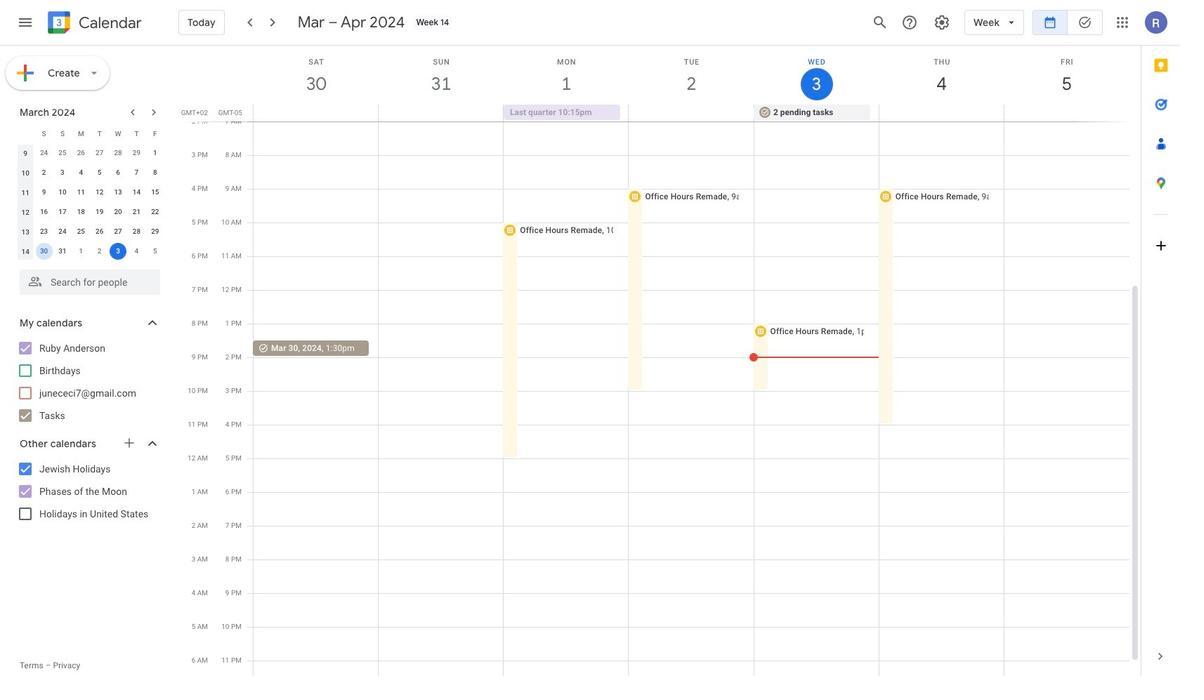 Task type: vqa. For each thing, say whether or not it's contained in the screenshot.
column header
yes



Task type: describe. For each thing, give the bounding box(es) containing it.
april 1 element
[[73, 243, 89, 260]]

6 element
[[110, 164, 127, 181]]

my calendars list
[[3, 337, 174, 427]]

april 5 element
[[147, 243, 164, 260]]

16 element
[[36, 204, 52, 221]]

february 25 element
[[54, 145, 71, 162]]

21 element
[[128, 204, 145, 221]]

8 element
[[147, 164, 164, 181]]

19 element
[[91, 204, 108, 221]]

10 element
[[54, 184, 71, 201]]

13 element
[[110, 184, 127, 201]]

1 element
[[147, 145, 164, 162]]

heading inside calendar 'element'
[[76, 14, 142, 31]]

april 3, today element
[[110, 243, 127, 260]]

23 element
[[36, 223, 52, 240]]

18 element
[[73, 204, 89, 221]]

22 element
[[147, 204, 164, 221]]

february 29 element
[[128, 145, 145, 162]]

28 element
[[128, 223, 145, 240]]

4 element
[[73, 164, 89, 181]]

add other calendars image
[[122, 436, 136, 450]]

column header inside march 2024 grid
[[16, 124, 35, 143]]

17 element
[[54, 204, 71, 221]]



Task type: locate. For each thing, give the bounding box(es) containing it.
31 element
[[54, 243, 71, 260]]

february 27 element
[[91, 145, 108, 162]]

february 26 element
[[73, 145, 89, 162]]

27 element
[[110, 223, 127, 240]]

february 24 element
[[36, 145, 52, 162]]

24 element
[[54, 223, 71, 240]]

7 element
[[128, 164, 145, 181]]

26 element
[[91, 223, 108, 240]]

row group inside march 2024 grid
[[16, 143, 164, 261]]

main drawer image
[[17, 14, 34, 31]]

Search for people text field
[[28, 270, 152, 295]]

row group
[[16, 143, 164, 261]]

february 28 element
[[110, 145, 127, 162]]

cell
[[254, 105, 379, 122], [379, 105, 504, 122], [629, 105, 754, 122], [879, 105, 1004, 122], [1004, 105, 1129, 122], [35, 242, 53, 261], [109, 242, 127, 261]]

12 element
[[91, 184, 108, 201]]

20 element
[[110, 204, 127, 221]]

march 2024 grid
[[13, 124, 164, 261]]

april 4 element
[[128, 243, 145, 260]]

30 element
[[36, 243, 52, 260]]

heading
[[76, 14, 142, 31]]

column header
[[16, 124, 35, 143]]

25 element
[[73, 223, 89, 240]]

other calendars list
[[3, 458, 174, 526]]

2 element
[[36, 164, 52, 181]]

None search field
[[0, 264, 174, 295]]

29 element
[[147, 223, 164, 240]]

9 element
[[36, 184, 52, 201]]

row
[[247, 105, 1141, 122], [16, 124, 164, 143], [16, 143, 164, 163], [16, 163, 164, 183], [16, 183, 164, 202], [16, 202, 164, 222], [16, 222, 164, 242], [16, 242, 164, 261]]

14 element
[[128, 184, 145, 201]]

11 element
[[73, 184, 89, 201]]

calendar element
[[45, 8, 142, 39]]

5 element
[[91, 164, 108, 181]]

grid
[[180, 46, 1141, 677]]

tab list
[[1142, 46, 1181, 637]]

april 2 element
[[91, 243, 108, 260]]

3 element
[[54, 164, 71, 181]]

settings menu image
[[934, 14, 951, 31]]

15 element
[[147, 184, 164, 201]]



